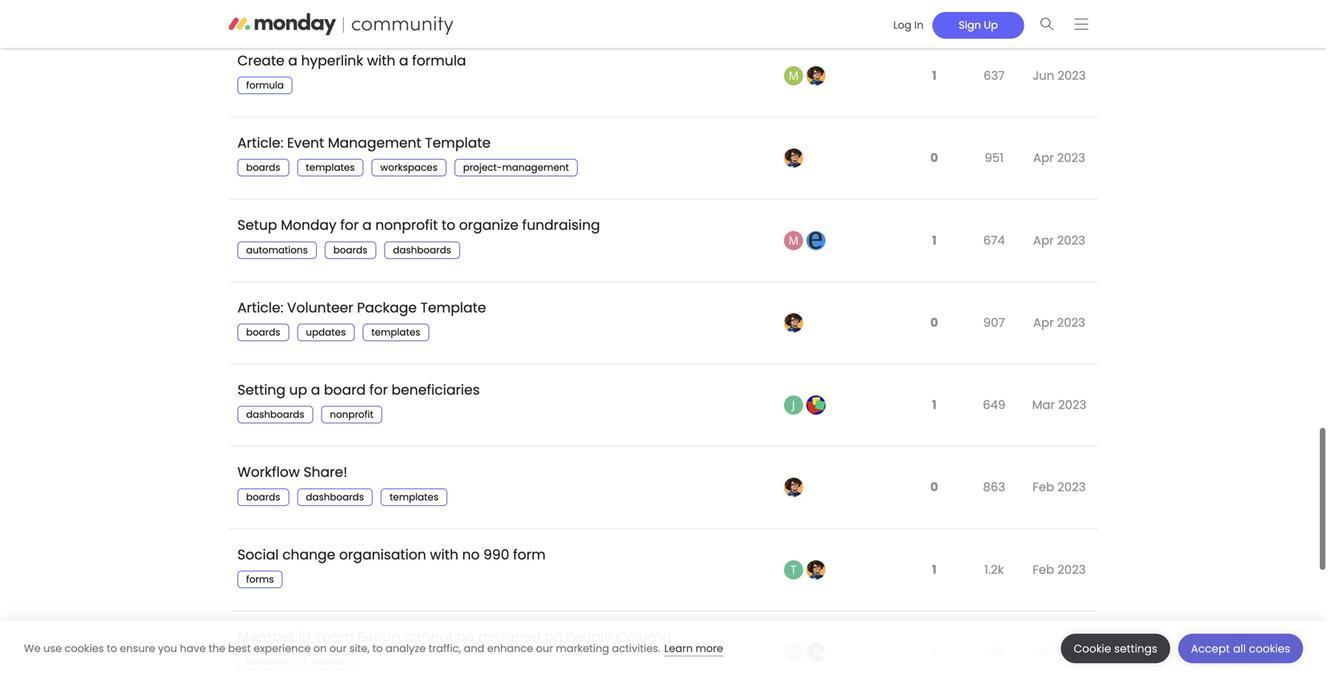 Task type: locate. For each thing, give the bounding box(es) containing it.
0 vertical spatial article:
[[237, 133, 283, 153]]

up
[[984, 18, 998, 32]]

article: event management template link
[[237, 121, 491, 164]]

dashboards down the setup monday for a nonprofit to organize fundraising
[[393, 243, 451, 256]]

mar 2023
[[1032, 396, 1087, 413]]

2 apr 2023 from the top
[[1033, 232, 1086, 249]]

0 vertical spatial formula
[[412, 51, 466, 70]]

sign up button
[[933, 12, 1025, 39]]

1 horizontal spatial formula
[[412, 51, 466, 70]]

2 vertical spatial templates
[[390, 490, 439, 503]]

2 apr 2023 link from the top
[[1029, 220, 1090, 261]]

1 button left the 1.2k
[[928, 552, 941, 588]]

boards down workflow in the bottom left of the page
[[246, 490, 280, 503]]

0 vertical spatial apr
[[1033, 149, 1054, 167]]

2 cookies from the left
[[1249, 641, 1291, 656]]

dashboards link down setting at left
[[237, 406, 313, 424]]

setting
[[237, 380, 286, 399]]

1 horizontal spatial cookies
[[1249, 641, 1291, 656]]

jasmine hammond - most recent poster image
[[806, 560, 826, 579]]

1 apr from the top
[[1033, 149, 1054, 167]]

2 0 from the top
[[931, 314, 938, 331]]

2023 right 863
[[1058, 479, 1086, 496]]

3 feb from the top
[[1033, 643, 1055, 660]]

feb 2023 for form
[[1033, 561, 1086, 578]]

tags list containing automations
[[237, 241, 468, 259]]

feb 2023 right 863
[[1033, 479, 1086, 496]]

1 vertical spatial apr 2023 link
[[1029, 220, 1090, 261]]

teams link
[[304, 653, 353, 670]]

0 vertical spatial for
[[340, 216, 359, 235]]

2023 right 951
[[1057, 149, 1086, 167]]

boards link for event
[[237, 159, 289, 177]]

2023 right mar
[[1058, 396, 1087, 413]]

2 vertical spatial 0 button
[[927, 469, 942, 505]]

feb 2023 right the 1.2k
[[1033, 561, 1086, 578]]

navigation containing log in
[[879, 7, 1099, 41]]

apr 2023 for article: volunteer package template
[[1033, 314, 1086, 331]]

cookies for use
[[65, 641, 104, 656]]

1 vertical spatial dashboards
[[246, 408, 304, 421]]

2023 right jun
[[1058, 67, 1086, 84]]

1 vertical spatial feb 2023 link
[[1029, 549, 1090, 590]]

fundraising
[[522, 216, 600, 235]]

apr right 907
[[1033, 314, 1054, 331]]

article: left event
[[237, 133, 283, 153]]

2 feb 2023 link from the top
[[1029, 549, 1090, 590]]

2 feb 2023 from the top
[[1033, 561, 1086, 578]]

feb right 863
[[1033, 479, 1055, 496]]

boards up setup
[[246, 161, 280, 174]]

0 horizontal spatial dashboards
[[246, 408, 304, 421]]

1 horizontal spatial to
[[372, 641, 383, 656]]

with inside 'link'
[[367, 51, 396, 70]]

kuo - original poster image
[[784, 642, 803, 662]]

cookies
[[65, 641, 104, 656], [1249, 641, 1291, 656]]

1 button
[[928, 58, 941, 94], [928, 223, 941, 258], [928, 387, 941, 423], [928, 552, 941, 588], [928, 634, 941, 670]]

templates down event
[[306, 161, 355, 174]]

boards link down event
[[237, 159, 289, 177]]

article: for article: volunteer package template
[[237, 298, 283, 317]]

2 article: from the top
[[237, 298, 283, 317]]

2023 for article: event management template
[[1057, 149, 1086, 167]]

marketing
[[556, 641, 609, 656]]

0 vertical spatial 0 button
[[927, 140, 942, 176]]

formula link
[[237, 77, 293, 94]]

2 vertical spatial feb
[[1033, 643, 1055, 660]]

2023 left settings
[[1058, 643, 1086, 660]]

tags list containing columns
[[237, 653, 361, 670]]

1 cookies from the left
[[65, 641, 104, 656]]

easy mondays - most recent poster image
[[806, 231, 826, 250]]

1 apr 2023 link from the top
[[1029, 137, 1090, 179]]

boards link
[[237, 159, 289, 177], [325, 241, 376, 259], [237, 324, 289, 341], [237, 488, 289, 506]]

2023 for member in team group cannot be assigned on people column
[[1058, 643, 1086, 660]]

teams
[[313, 655, 344, 668]]

0 button left 863
[[927, 469, 942, 505]]

apr 2023 for setup monday for a nonprofit to organize fundraising
[[1033, 232, 1086, 249]]

0 vertical spatial jasmine hammond - original poster, most recent poster image
[[784, 149, 803, 168]]

1 tags list from the top
[[237, 77, 301, 94]]

0 left 951
[[931, 149, 938, 167]]

feb 2023 link right '1.3k'
[[1029, 631, 1090, 672]]

1
[[932, 67, 937, 84], [932, 232, 937, 249], [932, 396, 937, 413], [932, 561, 937, 578], [932, 643, 937, 660]]

0 vertical spatial 0
[[931, 149, 938, 167]]

0 vertical spatial apr 2023
[[1033, 149, 1086, 167]]

apr 2023 right 907
[[1033, 314, 1086, 331]]

column
[[616, 627, 671, 646]]

0 vertical spatial template
[[425, 133, 491, 153]]

0
[[931, 149, 938, 167], [931, 314, 938, 331], [931, 479, 938, 496]]

0 horizontal spatial cookies
[[65, 641, 104, 656]]

templates for share!
[[390, 490, 439, 503]]

apr 2023 link for article: volunteer package template
[[1029, 302, 1090, 343]]

tags list for for
[[237, 241, 468, 259]]

2 horizontal spatial dashboards
[[393, 243, 451, 256]]

1 button left 674
[[928, 223, 941, 258]]

jasmine hammond - most recent poster image for create a hyperlink with a formula
[[806, 66, 826, 85]]

1 left 649
[[932, 396, 937, 413]]

apr 2023 link right 907
[[1029, 302, 1090, 343]]

1 feb from the top
[[1033, 479, 1055, 496]]

a
[[288, 51, 298, 70], [399, 51, 409, 70], [362, 216, 372, 235], [311, 380, 320, 399]]

907
[[984, 314, 1005, 331]]

1 0 from the top
[[931, 149, 938, 167]]

tags list down social on the bottom left
[[237, 571, 291, 588]]

5 tags list from the top
[[237, 406, 390, 424]]

jasmine hammond - most recent poster image
[[806, 66, 826, 85], [806, 642, 826, 662]]

0 vertical spatial jasmine hammond - most recent poster image
[[806, 66, 826, 85]]

monday community forum image
[[229, 13, 484, 35]]

3 feb 2023 link from the top
[[1029, 631, 1090, 672]]

tags list
[[237, 77, 301, 94], [237, 159, 586, 177], [237, 241, 468, 259], [237, 324, 437, 341], [237, 406, 390, 424], [237, 488, 455, 506], [237, 571, 291, 588], [237, 653, 361, 670]]

article: volunteer package template link
[[237, 286, 486, 329]]

1 horizontal spatial with
[[430, 545, 459, 564]]

jun 2023
[[1033, 67, 1086, 84]]

tags list for package
[[237, 324, 437, 341]]

1 article: from the top
[[237, 133, 283, 153]]

with for no
[[430, 545, 459, 564]]

0 horizontal spatial our
[[330, 641, 347, 656]]

2 vertical spatial feb 2023
[[1033, 643, 1086, 660]]

0 vertical spatial feb 2023 link
[[1029, 467, 1090, 508]]

settings
[[1115, 641, 1158, 656]]

2023 for workflow share!
[[1058, 479, 1086, 496]]

cookies right all
[[1249, 641, 1291, 656]]

0 horizontal spatial on
[[313, 641, 327, 656]]

tags list down management
[[237, 159, 586, 177]]

2 1 button from the top
[[928, 223, 941, 258]]

dashboards down setting at left
[[246, 408, 304, 421]]

activities.
[[612, 641, 661, 656]]

hyperlink
[[301, 51, 363, 70]]

boards link for volunteer
[[237, 324, 289, 341]]

cookies right use
[[65, 641, 104, 656]]

2 vertical spatial 0
[[931, 479, 938, 496]]

1 down log in button
[[932, 67, 937, 84]]

1 horizontal spatial for
[[369, 380, 388, 399]]

4 tags list from the top
[[237, 324, 437, 341]]

template for article: volunteer package template
[[421, 298, 486, 317]]

jasmine hammond - original poster, most recent poster image
[[784, 149, 803, 168], [784, 313, 803, 332]]

templates down package at the top of page
[[371, 326, 420, 339]]

1 horizontal spatial nonprofit
[[375, 216, 438, 235]]

to
[[442, 216, 455, 235], [107, 641, 117, 656], [372, 641, 383, 656]]

1 vertical spatial templates
[[371, 326, 420, 339]]

1 horizontal spatial our
[[536, 641, 553, 656]]

feb 2023 link right the 1.2k
[[1029, 549, 1090, 590]]

our left site,
[[330, 641, 347, 656]]

3 feb 2023 from the top
[[1033, 643, 1086, 660]]

template for article: event management template
[[425, 133, 491, 153]]

1 jasmine hammond - original poster, most recent poster image from the top
[[784, 149, 803, 168]]

feb 2023 link
[[1029, 467, 1090, 508], [1029, 549, 1090, 590], [1029, 631, 1090, 672]]

1 vertical spatial template
[[421, 298, 486, 317]]

1 vertical spatial templates link
[[363, 324, 429, 341]]

6 tags list from the top
[[237, 488, 455, 506]]

2 jasmine hammond - original poster, most recent poster image from the top
[[784, 313, 803, 332]]

2023
[[1058, 67, 1086, 84], [1057, 149, 1086, 167], [1057, 232, 1086, 249], [1057, 314, 1086, 331], [1058, 396, 1087, 413], [1058, 479, 1086, 496], [1058, 561, 1086, 578], [1058, 643, 1086, 660]]

dashboards link down share!
[[297, 488, 373, 506]]

columns link
[[237, 653, 296, 670]]

boards link down workflow in the bottom left of the page
[[237, 488, 289, 506]]

2023 inside jun 2023 link
[[1058, 67, 1086, 84]]

0 horizontal spatial nonprofit
[[330, 408, 374, 421]]

management
[[328, 133, 421, 153]]

2023 for social change organisation with no 990 form
[[1058, 561, 1086, 578]]

2 0 button from the top
[[927, 305, 942, 341]]

4 1 from the top
[[932, 561, 937, 578]]

feb 2023 link right 863
[[1029, 467, 1090, 508]]

for right board
[[369, 380, 388, 399]]

1 left 674
[[932, 232, 937, 249]]

2 vertical spatial dashboards link
[[297, 488, 373, 506]]

and
[[464, 641, 484, 656]]

0 vertical spatial dashboards
[[393, 243, 451, 256]]

dashboards link down the setup monday for a nonprofit to organize fundraising
[[384, 241, 460, 259]]

templates link for share!
[[381, 488, 447, 506]]

0 vertical spatial templates
[[306, 161, 355, 174]]

tags list down monday
[[237, 241, 468, 259]]

dashboards down share!
[[306, 490, 364, 503]]

formula inside 'link'
[[412, 51, 466, 70]]

1 vertical spatial formula
[[246, 79, 284, 92]]

beneficiaries
[[392, 380, 480, 399]]

0 vertical spatial with
[[367, 51, 396, 70]]

jasmine hammond - original poster, most recent poster image for article: volunteer package template
[[784, 313, 803, 332]]

article:
[[237, 133, 283, 153], [237, 298, 283, 317]]

tags list containing formula
[[237, 77, 301, 94]]

2 vertical spatial apr 2023 link
[[1029, 302, 1090, 343]]

menu image
[[1075, 18, 1088, 30]]

learn
[[665, 641, 693, 656]]

setup
[[237, 216, 277, 235]]

3 apr from the top
[[1033, 314, 1054, 331]]

1 button left '1.3k'
[[928, 634, 941, 670]]

0 left 863
[[931, 479, 938, 496]]

tags list down share!
[[237, 488, 455, 506]]

cookie settings button
[[1061, 634, 1171, 663]]

feb 2023 link for form
[[1029, 549, 1090, 590]]

2 vertical spatial apr
[[1033, 314, 1054, 331]]

feb right the 1.2k
[[1033, 561, 1055, 578]]

2 our from the left
[[536, 641, 553, 656]]

2 jasmine hammond - most recent poster image from the top
[[806, 642, 826, 662]]

2023 right 907
[[1057, 314, 1086, 331]]

3 tags list from the top
[[237, 241, 468, 259]]

jun
[[1033, 67, 1055, 84]]

templates link up the social change organisation with no 990 form
[[381, 488, 447, 506]]

for right monday
[[340, 216, 359, 235]]

2023 inside mar 2023 link
[[1058, 396, 1087, 413]]

1 feb 2023 from the top
[[1033, 479, 1086, 496]]

1 vertical spatial jasmine hammond - original poster, most recent poster image
[[784, 313, 803, 332]]

2 apr from the top
[[1033, 232, 1054, 249]]

apr 2023
[[1033, 149, 1086, 167], [1033, 232, 1086, 249], [1033, 314, 1086, 331]]

0 vertical spatial apr 2023 link
[[1029, 137, 1090, 179]]

2 vertical spatial templates link
[[381, 488, 447, 506]]

1 left '1.3k'
[[932, 643, 937, 660]]

accept
[[1191, 641, 1230, 656]]

navigation
[[879, 7, 1099, 41]]

2 vertical spatial apr 2023
[[1033, 314, 1086, 331]]

0 button left 907
[[927, 305, 942, 341]]

1 vertical spatial feb 2023
[[1033, 561, 1086, 578]]

863
[[983, 479, 1005, 496]]

dialog
[[0, 621, 1327, 676]]

1 1 button from the top
[[928, 58, 941, 94]]

1 horizontal spatial on
[[545, 627, 563, 646]]

1 vertical spatial feb
[[1033, 561, 1055, 578]]

tags list down volunteer
[[237, 324, 437, 341]]

template inside "link"
[[421, 298, 486, 317]]

to left ensure
[[107, 641, 117, 656]]

with left no
[[430, 545, 459, 564]]

templates for volunteer
[[371, 326, 420, 339]]

1 jasmine hammond - most recent poster image from the top
[[806, 66, 826, 85]]

apr 2023 right 951
[[1033, 149, 1086, 167]]

a down monday community forum image
[[399, 51, 409, 70]]

boards
[[246, 161, 280, 174], [333, 243, 368, 256], [246, 326, 280, 339], [246, 490, 280, 503]]

1 left the 1.2k
[[932, 561, 937, 578]]

template up project- at the left top
[[425, 133, 491, 153]]

1 1 from the top
[[932, 67, 937, 84]]

1 vertical spatial 0 button
[[927, 305, 942, 341]]

1 vertical spatial apr
[[1033, 232, 1054, 249]]

setup monday for a nonprofit to organize fundraising link
[[237, 204, 600, 247]]

tags list containing dashboards
[[237, 406, 390, 424]]

0 button
[[927, 140, 942, 176], [927, 305, 942, 341], [927, 469, 942, 505]]

1 button down log in button
[[928, 58, 941, 94]]

2023 for article: volunteer package template
[[1057, 314, 1086, 331]]

jun 2023 link
[[1029, 55, 1090, 96]]

3 1 button from the top
[[928, 387, 941, 423]]

1 button for assigned
[[928, 634, 941, 670]]

feb for assigned
[[1033, 643, 1055, 660]]

tags list down create
[[237, 77, 301, 94]]

forms link
[[237, 571, 283, 588]]

apr 2023 right 674
[[1033, 232, 1086, 249]]

apr for article: volunteer package template
[[1033, 314, 1054, 331]]

apr for article: event management template
[[1033, 149, 1054, 167]]

be
[[457, 627, 475, 646]]

3 apr 2023 link from the top
[[1029, 302, 1090, 343]]

article: inside "link"
[[237, 298, 283, 317]]

on right in
[[313, 641, 327, 656]]

organize
[[459, 216, 519, 235]]

nonprofit down workspaces link
[[375, 216, 438, 235]]

apr right 951
[[1033, 149, 1054, 167]]

2 vertical spatial feb 2023 link
[[1029, 631, 1090, 672]]

5 1 from the top
[[932, 643, 937, 660]]

2 tags list from the top
[[237, 159, 586, 177]]

nonprofit down board
[[330, 408, 374, 421]]

0 vertical spatial nonprofit
[[375, 216, 438, 235]]

template right package at the top of page
[[421, 298, 486, 317]]

in
[[915, 18, 924, 32]]

templates link down package at the top of page
[[363, 324, 429, 341]]

0 horizontal spatial formula
[[246, 79, 284, 92]]

8 tags list from the top
[[237, 653, 361, 670]]

apr 2023 link right 674
[[1029, 220, 1090, 261]]

1 vertical spatial 0
[[931, 314, 938, 331]]

jasmine hammond - most recent poster image for member in team group cannot be assigned on people column
[[806, 642, 826, 662]]

our right enhance
[[536, 641, 553, 656]]

group
[[358, 627, 400, 646]]

2023 right 674
[[1057, 232, 1086, 249]]

tags list containing forms
[[237, 571, 291, 588]]

columns
[[246, 655, 288, 668]]

tags list down in
[[237, 653, 361, 670]]

1 button left 649
[[928, 387, 941, 423]]

apr 2023 link
[[1029, 137, 1090, 179], [1029, 220, 1090, 261], [1029, 302, 1090, 343]]

feb 2023 link for assigned
[[1029, 631, 1090, 672]]

our
[[330, 641, 347, 656], [536, 641, 553, 656]]

0 vertical spatial feb 2023
[[1033, 479, 1086, 496]]

0 vertical spatial templates link
[[297, 159, 364, 177]]

boards link up setting at left
[[237, 324, 289, 341]]

no
[[462, 545, 480, 564]]

templates link down event
[[297, 159, 364, 177]]

feb left cookie in the bottom of the page
[[1033, 643, 1055, 660]]

dashboards
[[393, 243, 451, 256], [246, 408, 304, 421], [306, 490, 364, 503]]

with down monday community forum image
[[367, 51, 396, 70]]

1 0 button from the top
[[927, 140, 942, 176]]

cookies inside accept all cookies button
[[1249, 641, 1291, 656]]

2 1 from the top
[[932, 232, 937, 249]]

tags list down up
[[237, 406, 390, 424]]

2023 right the 1.2k
[[1058, 561, 1086, 578]]

on left people
[[545, 627, 563, 646]]

0 vertical spatial feb
[[1033, 479, 1055, 496]]

apr 2023 link right 951
[[1029, 137, 1090, 179]]

1 vertical spatial with
[[430, 545, 459, 564]]

learn more link
[[665, 641, 723, 657]]

1 vertical spatial apr 2023
[[1033, 232, 1086, 249]]

2023 for setup monday for a nonprofit to organize fundraising
[[1057, 232, 1086, 249]]

7 tags list from the top
[[237, 571, 291, 588]]

1 vertical spatial for
[[369, 380, 388, 399]]

apr right 674
[[1033, 232, 1054, 249]]

boards up setting at left
[[246, 326, 280, 339]]

0 left 907
[[931, 314, 938, 331]]

forms
[[246, 573, 274, 586]]

1 apr 2023 from the top
[[1033, 149, 1086, 167]]

template
[[425, 133, 491, 153], [421, 298, 486, 317]]

boards for volunteer
[[246, 326, 280, 339]]

automations link
[[237, 241, 317, 259]]

boards down monday
[[333, 243, 368, 256]]

dialog containing cookie settings
[[0, 621, 1327, 676]]

0 button left 951
[[927, 140, 942, 176]]

5 1 button from the top
[[928, 634, 941, 670]]

2 vertical spatial dashboards
[[306, 490, 364, 503]]

feb 2023 right '1.3k'
[[1033, 643, 1086, 660]]

1 vertical spatial jasmine hammond - most recent poster image
[[806, 642, 826, 662]]

2 feb from the top
[[1033, 561, 1055, 578]]

article: for article: event management template
[[237, 133, 283, 153]]

4 1 button from the top
[[928, 552, 941, 588]]

1 vertical spatial article:
[[237, 298, 283, 317]]

apr for setup monday for a nonprofit to organize fundraising
[[1033, 232, 1054, 249]]

article: left volunteer
[[237, 298, 283, 317]]

templates up the social change organisation with no 990 form
[[390, 490, 439, 503]]

3 apr 2023 from the top
[[1033, 314, 1086, 331]]

dashboards for dashboards link to the bottom
[[306, 490, 364, 503]]

0 horizontal spatial with
[[367, 51, 396, 70]]

1 horizontal spatial dashboards
[[306, 490, 364, 503]]

workflow
[[237, 463, 300, 482]]

boards for event
[[246, 161, 280, 174]]

assigned
[[478, 627, 541, 646]]

3 0 from the top
[[931, 479, 938, 496]]

to right site,
[[372, 641, 383, 656]]

to left organize
[[442, 216, 455, 235]]

jasmine hammond - most recent poster image right mimi fishman - original poster icon
[[806, 66, 826, 85]]

jasmine hammond - most recent poster image right kuo - original poster icon
[[806, 642, 826, 662]]



Task type: vqa. For each thing, say whether or not it's contained in the screenshot.
Tags list containing columns
yes



Task type: describe. For each thing, give the bounding box(es) containing it.
social
[[237, 545, 279, 564]]

1 vertical spatial nonprofit
[[330, 408, 374, 421]]

workspaces
[[380, 161, 438, 174]]

have
[[180, 641, 206, 656]]

0 horizontal spatial for
[[340, 216, 359, 235]]

a right up
[[311, 380, 320, 399]]

0 for management
[[931, 149, 938, 167]]

2023 for setting up a board for beneficiaries
[[1058, 396, 1087, 413]]

member
[[237, 627, 295, 646]]

log in button
[[885, 12, 933, 39]]

jasmine hammond - original poster, most recent poster image
[[784, 478, 803, 497]]

mar
[[1032, 396, 1055, 413]]

jaco - original poster image
[[784, 396, 803, 415]]

organisation
[[339, 545, 426, 564]]

management
[[502, 161, 569, 174]]

cookies for all
[[1249, 641, 1291, 656]]

use
[[43, 641, 62, 656]]

674
[[984, 232, 1005, 249]]

setting up a board for beneficiaries link
[[237, 368, 480, 411]]

we
[[24, 641, 41, 656]]

0 for package
[[931, 314, 938, 331]]

jasmine hammond - original poster, most recent poster image for article: event management template
[[784, 149, 803, 168]]

project-management link
[[454, 159, 578, 177]]

boards link for share!
[[237, 488, 289, 506]]

a right create
[[288, 51, 298, 70]]

tags list for a
[[237, 406, 390, 424]]

board
[[324, 380, 366, 399]]

create
[[237, 51, 285, 70]]

project-
[[463, 161, 502, 174]]

tags list for hyperlink
[[237, 77, 301, 94]]

setup monday for a nonprofit to organize fundraising
[[237, 216, 600, 235]]

2023 for create a hyperlink with a formula
[[1058, 67, 1086, 84]]

giannis koukounas - most recent poster image
[[806, 396, 826, 415]]

3 0 button from the top
[[927, 469, 942, 505]]

mar 2023 link
[[1028, 384, 1091, 425]]

change
[[282, 545, 336, 564]]

tags list for team
[[237, 653, 361, 670]]

a right monday
[[362, 216, 372, 235]]

updates
[[306, 326, 346, 339]]

search image
[[1041, 18, 1054, 30]]

1 vertical spatial dashboards link
[[237, 406, 313, 424]]

accept all cookies button
[[1179, 634, 1303, 663]]

enhance
[[487, 641, 533, 656]]

article: volunteer package template
[[237, 298, 486, 317]]

with for a
[[367, 51, 396, 70]]

cannot
[[404, 627, 453, 646]]

social change organisation with no 990 form
[[237, 545, 546, 564]]

1 our from the left
[[330, 641, 347, 656]]

volunteer
[[287, 298, 353, 317]]

0 horizontal spatial to
[[107, 641, 117, 656]]

event
[[287, 133, 324, 153]]

sign
[[959, 18, 981, 32]]

member in team group cannot be assigned on people column
[[237, 627, 671, 646]]

feb for form
[[1033, 561, 1055, 578]]

you
[[158, 641, 177, 656]]

apr 2023 for article: event management template
[[1033, 149, 1086, 167]]

990
[[483, 545, 509, 564]]

0 vertical spatial dashboards link
[[384, 241, 460, 259]]

templates link for volunteer
[[363, 324, 429, 341]]

sign up
[[959, 18, 998, 32]]

1 for form
[[932, 561, 937, 578]]

analyze
[[386, 641, 426, 656]]

1.3k
[[985, 643, 1004, 660]]

ensure
[[120, 641, 155, 656]]

up
[[289, 380, 307, 399]]

log
[[894, 18, 912, 32]]

updates link
[[297, 324, 355, 341]]

form
[[513, 545, 546, 564]]

site,
[[349, 641, 370, 656]]

cookie settings
[[1074, 641, 1158, 656]]

cookie
[[1074, 641, 1112, 656]]

package
[[357, 298, 417, 317]]

accept all cookies
[[1191, 641, 1291, 656]]

member in team group cannot be assigned on people column link
[[237, 615, 671, 658]]

mimi fishman - original poster image
[[784, 66, 803, 85]]

feb 2023 for assigned
[[1033, 643, 1086, 660]]

dashboards for dashboards link to the middle
[[246, 408, 304, 421]]

traffic,
[[429, 641, 461, 656]]

1 button for form
[[928, 552, 941, 588]]

tags list for organisation
[[237, 571, 291, 588]]

boards link down monday
[[325, 241, 376, 259]]

create a hyperlink with a formula
[[237, 51, 466, 70]]

todd last - original poster image
[[784, 560, 803, 579]]

tags list for management
[[237, 159, 586, 177]]

1 for assigned
[[932, 643, 937, 660]]

all
[[1233, 641, 1246, 656]]

nonprofit link
[[321, 406, 382, 424]]

1 for organize
[[932, 232, 937, 249]]

experience
[[254, 641, 311, 656]]

the
[[209, 641, 225, 656]]

social change organisation with no 990 form link
[[237, 533, 546, 576]]

workspaces link
[[372, 159, 446, 177]]

article: event management template
[[237, 133, 491, 153]]

share!
[[304, 463, 348, 482]]

in
[[299, 627, 311, 646]]

951
[[985, 149, 1004, 167]]

create a hyperlink with a formula link
[[237, 39, 466, 82]]

best
[[228, 641, 251, 656]]

people
[[566, 627, 613, 646]]

1.2k
[[985, 561, 1004, 578]]

automations
[[246, 243, 308, 256]]

3 1 from the top
[[932, 396, 937, 413]]

log in
[[894, 18, 924, 32]]

mayer plonka - original poster image
[[784, 231, 803, 250]]

0 button for management
[[927, 140, 942, 176]]

project-management
[[463, 161, 569, 174]]

1 button for organize
[[928, 223, 941, 258]]

we use cookies to ensure you have the best experience on our site, to analyze traffic, and enhance our marketing activities. learn more
[[24, 641, 723, 656]]

team
[[314, 627, 354, 646]]

apr 2023 link for article: event management template
[[1029, 137, 1090, 179]]

workflow share! link
[[237, 451, 348, 494]]

1 feb 2023 link from the top
[[1029, 467, 1090, 508]]

apr 2023 link for setup monday for a nonprofit to organize fundraising
[[1029, 220, 1090, 261]]

2 horizontal spatial to
[[442, 216, 455, 235]]

0 button for package
[[927, 305, 942, 341]]

more
[[696, 641, 723, 656]]

setting up a board for beneficiaries
[[237, 380, 480, 399]]

workflow share!
[[237, 463, 348, 482]]

dashboards for the topmost dashboards link
[[393, 243, 451, 256]]

boards for share!
[[246, 490, 280, 503]]



